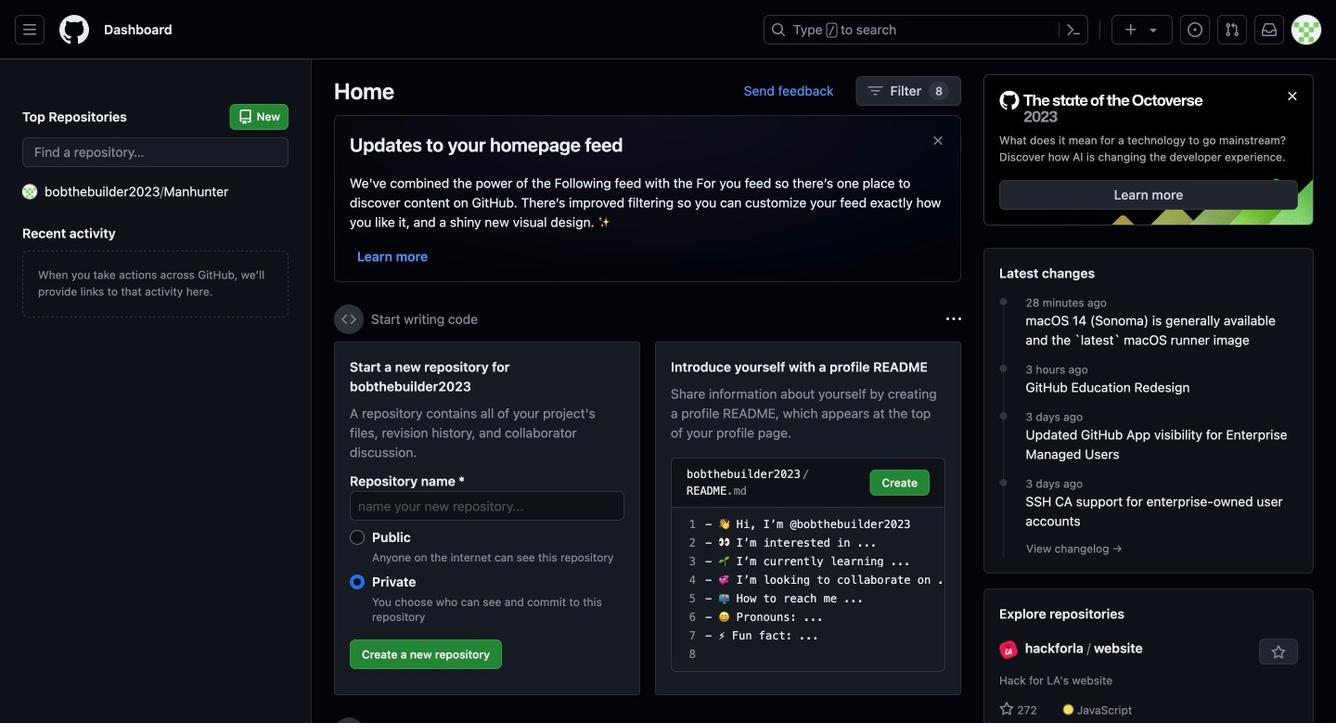 Task type: describe. For each thing, give the bounding box(es) containing it.
git pull request image
[[1226, 22, 1240, 37]]

command palette image
[[1067, 22, 1082, 37]]

dot fill image
[[997, 475, 1012, 490]]

filter image
[[869, 84, 883, 98]]

why am i seeing this? image
[[947, 312, 962, 327]]

1 dot fill image from the top
[[997, 294, 1012, 309]]

notifications image
[[1263, 22, 1278, 37]]

x image
[[931, 133, 946, 148]]

none submit inside introduce yourself with a profile readme element
[[870, 470, 930, 496]]

@hackforla profile image
[[1000, 641, 1019, 659]]

plus image
[[1124, 22, 1139, 37]]

github logo image
[[1000, 90, 1204, 125]]

code image
[[342, 312, 357, 327]]

homepage image
[[59, 15, 89, 45]]

issue opened image
[[1188, 22, 1203, 37]]

explore repositories navigation
[[984, 589, 1315, 723]]



Task type: locate. For each thing, give the bounding box(es) containing it.
1 vertical spatial dot fill image
[[997, 361, 1012, 376]]

close image
[[1286, 89, 1301, 104]]

explore element
[[984, 74, 1315, 723]]

star this repository image
[[1272, 645, 1287, 660]]

2 vertical spatial dot fill image
[[997, 409, 1012, 423]]

None radio
[[350, 530, 365, 545], [350, 575, 365, 590], [350, 530, 365, 545], [350, 575, 365, 590]]

name your new repository... text field
[[350, 491, 625, 521]]

None submit
[[870, 470, 930, 496]]

dot fill image
[[997, 294, 1012, 309], [997, 361, 1012, 376], [997, 409, 1012, 423]]

manhunter image
[[22, 184, 37, 199]]

Top Repositories search field
[[22, 137, 289, 167]]

2 dot fill image from the top
[[997, 361, 1012, 376]]

introduce yourself with a profile readme element
[[655, 342, 962, 695]]

star image
[[1000, 702, 1015, 717]]

triangle down image
[[1147, 22, 1161, 37]]

Find a repository… text field
[[22, 137, 289, 167]]

start a new repository element
[[334, 342, 641, 695]]

3 dot fill image from the top
[[997, 409, 1012, 423]]

0 vertical spatial dot fill image
[[997, 294, 1012, 309]]



Task type: vqa. For each thing, say whether or not it's contained in the screenshot.
TARAS232343 link in the top of the page
no



